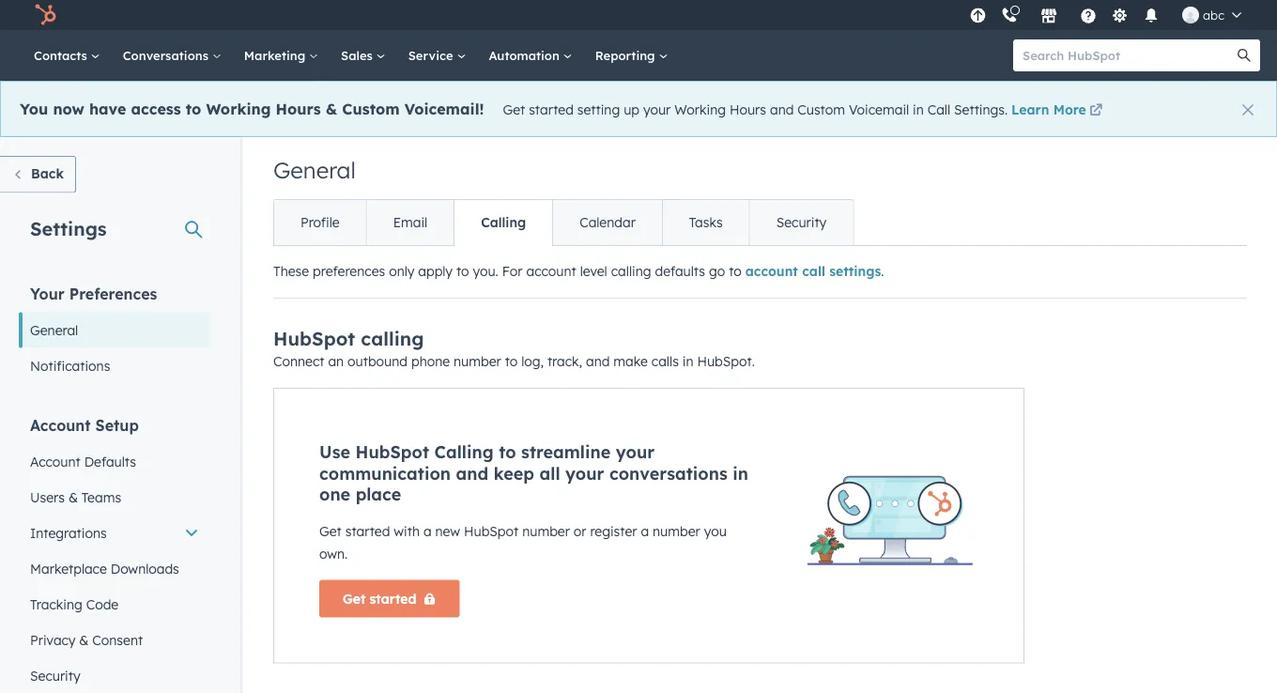 Task type: describe. For each thing, give the bounding box(es) containing it.
security for top security link
[[776, 214, 827, 231]]

these preferences only apply to you. for account level calling defaults go to account call settings .
[[273, 263, 884, 279]]

abc menu
[[965, 0, 1255, 30]]

back
[[31, 165, 64, 182]]

you now have access to working hours & custom voicemail!
[[20, 99, 484, 118]]

users & teams link
[[19, 480, 210, 515]]

all
[[540, 463, 560, 484]]

outbound
[[348, 353, 408, 370]]

settings.
[[954, 101, 1008, 117]]

settings link
[[1108, 5, 1132, 25]]

Search HubSpot search field
[[1013, 39, 1244, 71]]

track,
[[548, 353, 582, 370]]

.
[[881, 263, 884, 279]]

marketing link
[[233, 30, 330, 81]]

tracking code link
[[19, 587, 210, 622]]

settings image
[[1112, 8, 1129, 25]]

hubspot image
[[34, 4, 56, 26]]

custom for and
[[798, 101, 845, 117]]

upgrade link
[[967, 5, 990, 25]]

link opens in a new window image
[[1090, 104, 1103, 117]]

an
[[328, 353, 344, 370]]

hubspot inside hubspot calling connect an outbound phone number to log, track, and make calls in hubspot.
[[273, 327, 355, 350]]

your preferences
[[30, 284, 157, 303]]

account call settings link
[[746, 263, 881, 279]]

back link
[[0, 156, 76, 193]]

search button
[[1229, 39, 1261, 71]]

marketplaces button
[[1030, 0, 1069, 30]]

notifications button
[[1136, 0, 1168, 30]]

abc
[[1203, 7, 1225, 23]]

and for your
[[456, 463, 489, 484]]

voicemail!
[[405, 99, 484, 118]]

downloads
[[111, 560, 179, 577]]

calling inside hubspot calling connect an outbound phone number to log, track, and make calls in hubspot.
[[361, 327, 424, 350]]

1 a from the left
[[424, 523, 432, 539]]

marketing
[[244, 47, 309, 63]]

learn more
[[1012, 101, 1087, 117]]

tracking code
[[30, 596, 119, 612]]

number for started
[[522, 523, 570, 539]]

consent
[[92, 632, 143, 648]]

hubspot.
[[697, 353, 755, 370]]

in inside hubspot calling connect an outbound phone number to log, track, and make calls in hubspot.
[[683, 353, 694, 370]]

marketplaces image
[[1041, 8, 1058, 25]]

marketplace downloads link
[[19, 551, 210, 587]]

users
[[30, 489, 65, 505]]

gary orlando image
[[1183, 7, 1200, 23]]

call
[[802, 263, 826, 279]]

marketplace downloads
[[30, 560, 179, 577]]

with
[[394, 523, 420, 539]]

only
[[389, 263, 415, 279]]

sales
[[341, 47, 376, 63]]

email
[[393, 214, 428, 231]]

keep
[[494, 463, 534, 484]]

phone
[[411, 353, 450, 370]]

close image
[[1243, 104, 1254, 116]]

conversations link
[[112, 30, 233, 81]]

in inside use hubspot calling to streamline your communication and keep all your conversations in one place
[[733, 463, 749, 484]]

your right all
[[566, 463, 604, 484]]

account setup
[[30, 416, 139, 434]]

privacy & consent
[[30, 632, 143, 648]]

hours for &
[[276, 99, 321, 118]]

defaults
[[655, 263, 705, 279]]

sales link
[[330, 30, 397, 81]]

2 a from the left
[[641, 523, 649, 539]]

service link
[[397, 30, 478, 81]]

register
[[590, 523, 637, 539]]

number for calling
[[454, 353, 501, 370]]

account for account setup
[[30, 416, 91, 434]]

for
[[502, 263, 523, 279]]

make
[[614, 353, 648, 370]]

users & teams
[[30, 489, 121, 505]]

use
[[319, 441, 350, 463]]

profile link
[[274, 200, 366, 245]]

more
[[1054, 101, 1087, 117]]

hubspot calling connect an outbound phone number to log, track, and make calls in hubspot.
[[273, 327, 755, 370]]

or
[[574, 523, 587, 539]]

tasks link
[[662, 200, 749, 245]]

level
[[580, 263, 608, 279]]

started for use hubspot calling to streamline your communication and keep all your conversations in one place
[[345, 523, 390, 539]]

2 horizontal spatial number
[[653, 523, 700, 539]]

up
[[624, 101, 640, 117]]

preferences
[[69, 284, 157, 303]]

account for account defaults
[[30, 453, 81, 470]]

go
[[709, 263, 725, 279]]

0 horizontal spatial security link
[[19, 658, 210, 693]]

communication
[[319, 463, 451, 484]]

calling icon button
[[994, 3, 1026, 27]]

settings
[[30, 217, 107, 240]]

profile
[[301, 214, 340, 231]]

email link
[[366, 200, 454, 245]]



Task type: locate. For each thing, give the bounding box(es) containing it.
1 horizontal spatial a
[[641, 523, 649, 539]]

started for you now have access to working hours & custom voicemail!
[[529, 101, 574, 117]]

security link up account call settings link
[[749, 200, 853, 245]]

number inside hubspot calling connect an outbound phone number to log, track, and make calls in hubspot.
[[454, 353, 501, 370]]

calling up for
[[481, 214, 526, 231]]

account
[[526, 263, 577, 279], [746, 263, 798, 279]]

0 horizontal spatial hours
[[276, 99, 321, 118]]

code
[[86, 596, 119, 612]]

2 vertical spatial in
[[733, 463, 749, 484]]

0 horizontal spatial &
[[68, 489, 78, 505]]

1 horizontal spatial calling
[[611, 263, 651, 279]]

help button
[[1073, 0, 1105, 30]]

2 horizontal spatial in
[[913, 101, 924, 117]]

account up account defaults
[[30, 416, 91, 434]]

account defaults link
[[19, 444, 210, 480]]

setup
[[95, 416, 139, 434]]

security
[[776, 214, 827, 231], [30, 667, 80, 684]]

1 horizontal spatial security
[[776, 214, 827, 231]]

calling right level
[[611, 263, 651, 279]]

in left call
[[913, 101, 924, 117]]

started down place
[[345, 523, 390, 539]]

in right calls
[[683, 353, 694, 370]]

hubspot up place
[[356, 441, 429, 463]]

settings
[[830, 263, 881, 279]]

to right the 'go'
[[729, 263, 742, 279]]

0 horizontal spatial in
[[683, 353, 694, 370]]

to left all
[[499, 441, 516, 463]]

to left you.
[[456, 263, 469, 279]]

custom down sales "link"
[[342, 99, 400, 118]]

calling
[[611, 263, 651, 279], [361, 327, 424, 350]]

general up profile
[[273, 156, 356, 184]]

2 account from the left
[[746, 263, 798, 279]]

0 horizontal spatial custom
[[342, 99, 400, 118]]

1 account from the left
[[526, 263, 577, 279]]

access
[[131, 99, 181, 118]]

account defaults
[[30, 453, 136, 470]]

number
[[454, 353, 501, 370], [522, 523, 570, 539], [653, 523, 700, 539]]

account setup element
[[19, 415, 210, 693]]

you
[[20, 99, 48, 118]]

place
[[356, 484, 401, 505]]

you now have access to working hours & custom voicemail! alert
[[0, 81, 1277, 137]]

calling set up image
[[803, 434, 979, 565]]

upgrade image
[[970, 8, 987, 25]]

to inside alert
[[186, 99, 201, 118]]

0 vertical spatial security
[[776, 214, 827, 231]]

to right access
[[186, 99, 201, 118]]

automation link
[[478, 30, 584, 81]]

to left log,
[[505, 353, 518, 370]]

1 vertical spatial in
[[683, 353, 694, 370]]

automation
[[489, 47, 563, 63]]

working for your
[[675, 101, 726, 117]]

get inside get started with a new hubspot number or register a number you own.
[[319, 523, 342, 539]]

to
[[186, 99, 201, 118], [456, 263, 469, 279], [729, 263, 742, 279], [505, 353, 518, 370], [499, 441, 516, 463]]

have
[[89, 99, 126, 118]]

1 horizontal spatial and
[[586, 353, 610, 370]]

account right for
[[526, 263, 577, 279]]

0 vertical spatial &
[[326, 99, 337, 118]]

2 horizontal spatial and
[[770, 101, 794, 117]]

link opens in a new window image
[[1090, 102, 1103, 120]]

started left setting
[[529, 101, 574, 117]]

account up users
[[30, 453, 81, 470]]

0 horizontal spatial a
[[424, 523, 432, 539]]

1 horizontal spatial working
[[675, 101, 726, 117]]

0 horizontal spatial and
[[456, 463, 489, 484]]

calling link
[[454, 200, 552, 245]]

2 vertical spatial and
[[456, 463, 489, 484]]

integrations
[[30, 525, 107, 541]]

hours for and
[[730, 101, 766, 117]]

number right phone
[[454, 353, 501, 370]]

0 vertical spatial account
[[30, 416, 91, 434]]

0 horizontal spatial number
[[454, 353, 501, 370]]

get down automation
[[503, 101, 525, 117]]

hubspot right new
[[464, 523, 519, 539]]

0 vertical spatial started
[[529, 101, 574, 117]]

2 vertical spatial get
[[343, 590, 366, 607]]

1 horizontal spatial get
[[343, 590, 366, 607]]

get for use hubspot calling to streamline your communication and keep all your conversations in one place
[[319, 523, 342, 539]]

get for you now have access to working hours & custom voicemail!
[[503, 101, 525, 117]]

call
[[928, 101, 951, 117]]

get up own.
[[319, 523, 342, 539]]

in right "conversations" on the bottom of the page
[[733, 463, 749, 484]]

calling inside use hubspot calling to streamline your communication and keep all your conversations in one place
[[434, 441, 494, 463]]

calendar link
[[552, 200, 662, 245]]

0 horizontal spatial account
[[526, 263, 577, 279]]

started down with
[[370, 590, 417, 607]]

teams
[[82, 489, 121, 505]]

calendar
[[580, 214, 636, 231]]

contacts
[[34, 47, 91, 63]]

0 horizontal spatial get
[[319, 523, 342, 539]]

your
[[643, 101, 671, 117], [616, 441, 655, 463], [566, 463, 604, 484]]

preferences
[[313, 263, 385, 279]]

notifications
[[30, 357, 110, 374]]

apply
[[418, 263, 453, 279]]

1 vertical spatial hubspot
[[356, 441, 429, 463]]

to inside hubspot calling connect an outbound phone number to log, track, and make calls in hubspot.
[[505, 353, 518, 370]]

security link
[[749, 200, 853, 245], [19, 658, 210, 693]]

working
[[206, 99, 271, 118], [675, 101, 726, 117]]

1 vertical spatial account
[[30, 453, 81, 470]]

calling inside navigation
[[481, 214, 526, 231]]

get down own.
[[343, 590, 366, 607]]

0 horizontal spatial general
[[30, 322, 78, 338]]

get started button
[[319, 580, 460, 618]]

streamline
[[521, 441, 611, 463]]

security down privacy
[[30, 667, 80, 684]]

learn
[[1012, 101, 1050, 117]]

2 account from the top
[[30, 453, 81, 470]]

general
[[273, 156, 356, 184], [30, 322, 78, 338]]

you
[[704, 523, 727, 539]]

custom for &
[[342, 99, 400, 118]]

0 horizontal spatial working
[[206, 99, 271, 118]]

security inside account setup element
[[30, 667, 80, 684]]

0 vertical spatial get
[[503, 101, 525, 117]]

0 horizontal spatial security
[[30, 667, 80, 684]]

security for the leftmost security link
[[30, 667, 80, 684]]

& right privacy
[[79, 632, 89, 648]]

your inside you now have access to working hours & custom voicemail! alert
[[643, 101, 671, 117]]

get
[[503, 101, 525, 117], [319, 523, 342, 539], [343, 590, 366, 607]]

reporting link
[[584, 30, 680, 81]]

marketplace
[[30, 560, 107, 577]]

conversations
[[610, 463, 728, 484]]

& inside alert
[[326, 99, 337, 118]]

working for to
[[206, 99, 271, 118]]

security up account call settings link
[[776, 214, 827, 231]]

hours
[[276, 99, 321, 118], [730, 101, 766, 117]]

1 horizontal spatial hours
[[730, 101, 766, 117]]

2 vertical spatial started
[[370, 590, 417, 607]]

reporting
[[595, 47, 659, 63]]

your
[[30, 284, 65, 303]]

hubspot up connect
[[273, 327, 355, 350]]

1 vertical spatial calling
[[361, 327, 424, 350]]

search image
[[1238, 49, 1251, 62]]

1 horizontal spatial security link
[[749, 200, 853, 245]]

hubspot
[[273, 327, 355, 350], [356, 441, 429, 463], [464, 523, 519, 539]]

hubspot inside get started with a new hubspot number or register a number you own.
[[464, 523, 519, 539]]

and inside you now have access to working hours & custom voicemail! alert
[[770, 101, 794, 117]]

0 vertical spatial calling
[[611, 263, 651, 279]]

a left new
[[424, 523, 432, 539]]

now
[[53, 99, 84, 118]]

new
[[435, 523, 460, 539]]

account
[[30, 416, 91, 434], [30, 453, 81, 470]]

in inside alert
[[913, 101, 924, 117]]

started inside get started button
[[370, 590, 417, 607]]

these
[[273, 263, 309, 279]]

general inside your preferences element
[[30, 322, 78, 338]]

and inside use hubspot calling to streamline your communication and keep all your conversations in one place
[[456, 463, 489, 484]]

& for teams
[[68, 489, 78, 505]]

a right register
[[641, 523, 649, 539]]

2 vertical spatial hubspot
[[464, 523, 519, 539]]

service
[[408, 47, 457, 63]]

help image
[[1080, 8, 1097, 25]]

own.
[[319, 545, 348, 562]]

use hubspot calling to streamline your communication and keep all your conversations in one place
[[319, 441, 749, 505]]

1 horizontal spatial number
[[522, 523, 570, 539]]

notifications link
[[19, 348, 210, 384]]

calling left keep
[[434, 441, 494, 463]]

your preferences element
[[19, 283, 210, 384]]

security link down consent at the bottom of the page
[[19, 658, 210, 693]]

get started setting up your working hours and custom voicemail in call settings.
[[503, 101, 1012, 117]]

0 horizontal spatial calling
[[361, 327, 424, 350]]

working right up
[[675, 101, 726, 117]]

your right up
[[643, 101, 671, 117]]

& for consent
[[79, 632, 89, 648]]

navigation containing profile
[[273, 199, 854, 246]]

0 vertical spatial and
[[770, 101, 794, 117]]

privacy
[[30, 632, 76, 648]]

security inside navigation
[[776, 214, 827, 231]]

privacy & consent link
[[19, 622, 210, 658]]

custom
[[342, 99, 400, 118], [798, 101, 845, 117]]

navigation
[[273, 199, 854, 246]]

number left you at the bottom right of the page
[[653, 523, 700, 539]]

1 horizontal spatial &
[[79, 632, 89, 648]]

0 vertical spatial in
[[913, 101, 924, 117]]

started inside you now have access to working hours & custom voicemail! alert
[[529, 101, 574, 117]]

get inside you now have access to working hours & custom voicemail! alert
[[503, 101, 525, 117]]

to inside use hubspot calling to streamline your communication and keep all your conversations in one place
[[499, 441, 516, 463]]

1 horizontal spatial account
[[746, 263, 798, 279]]

1 vertical spatial &
[[68, 489, 78, 505]]

your right streamline
[[616, 441, 655, 463]]

learn more link
[[1012, 101, 1106, 120]]

notifications image
[[1143, 8, 1160, 25]]

and for working
[[770, 101, 794, 117]]

1 vertical spatial get
[[319, 523, 342, 539]]

get inside button
[[343, 590, 366, 607]]

hubspot inside use hubspot calling to streamline your communication and keep all your conversations in one place
[[356, 441, 429, 463]]

custom left voicemail
[[798, 101, 845, 117]]

1 vertical spatial calling
[[434, 441, 494, 463]]

abc button
[[1171, 0, 1253, 30]]

2 horizontal spatial get
[[503, 101, 525, 117]]

voicemail
[[849, 101, 909, 117]]

and inside hubspot calling connect an outbound phone number to log, track, and make calls in hubspot.
[[586, 353, 610, 370]]

calling
[[481, 214, 526, 231], [434, 441, 494, 463]]

get started
[[343, 590, 417, 607]]

and
[[770, 101, 794, 117], [586, 353, 610, 370], [456, 463, 489, 484]]

general link
[[19, 312, 210, 348]]

0 vertical spatial security link
[[749, 200, 853, 245]]

1 vertical spatial security link
[[19, 658, 210, 693]]

number left or
[[522, 523, 570, 539]]

1 vertical spatial general
[[30, 322, 78, 338]]

1 vertical spatial started
[[345, 523, 390, 539]]

account left 'call' on the top of the page
[[746, 263, 798, 279]]

started inside get started with a new hubspot number or register a number you own.
[[345, 523, 390, 539]]

calls
[[652, 353, 679, 370]]

0 vertical spatial hubspot
[[273, 327, 355, 350]]

connect
[[273, 353, 325, 370]]

& down sales "link"
[[326, 99, 337, 118]]

hubspot link
[[23, 4, 70, 26]]

0 vertical spatial calling
[[481, 214, 526, 231]]

2 vertical spatial &
[[79, 632, 89, 648]]

one
[[319, 484, 350, 505]]

1 vertical spatial and
[[586, 353, 610, 370]]

calling up outbound
[[361, 327, 424, 350]]

1 horizontal spatial in
[[733, 463, 749, 484]]

0 vertical spatial general
[[273, 156, 356, 184]]

working down "marketing"
[[206, 99, 271, 118]]

you.
[[473, 263, 499, 279]]

1 horizontal spatial general
[[273, 156, 356, 184]]

2 horizontal spatial &
[[326, 99, 337, 118]]

1 vertical spatial security
[[30, 667, 80, 684]]

1 horizontal spatial custom
[[798, 101, 845, 117]]

calling icon image
[[1001, 7, 1018, 24]]

log,
[[522, 353, 544, 370]]

1 account from the top
[[30, 416, 91, 434]]

general down your
[[30, 322, 78, 338]]

& right users
[[68, 489, 78, 505]]

defaults
[[84, 453, 136, 470]]



Task type: vqa. For each thing, say whether or not it's contained in the screenshot.
Get started
yes



